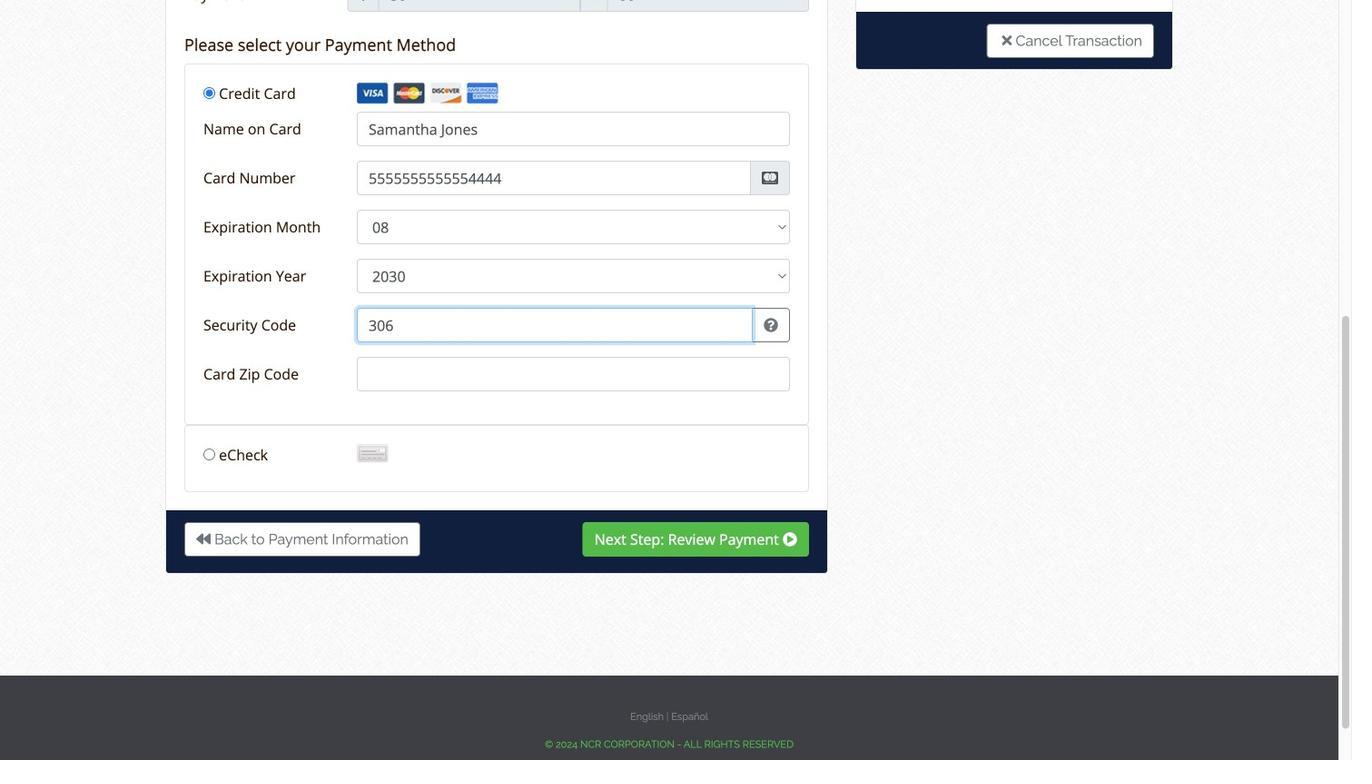 Task type: vqa. For each thing, say whether or not it's contained in the screenshot.
topmost Illinois: Department of Financial and Professional Regulation (IDFPR) "image"
no



Task type: locate. For each thing, give the bounding box(es) containing it.
None radio
[[203, 87, 215, 99], [203, 449, 215, 461], [203, 87, 215, 99], [203, 449, 215, 461]]

None text field
[[378, 0, 580, 12], [357, 112, 790, 146], [378, 0, 580, 12], [357, 112, 790, 146]]

what is a credit card security code? image
[[764, 318, 778, 333]]

None text field
[[607, 0, 809, 12], [357, 161, 751, 195], [357, 308, 753, 343], [357, 357, 790, 392], [607, 0, 809, 12], [357, 161, 751, 195], [357, 308, 753, 343], [357, 357, 790, 392]]

play circle image
[[783, 532, 797, 547]]



Task type: describe. For each thing, give the bounding box(es) containing it.
remove image
[[1002, 33, 1012, 48]]

backward image
[[196, 532, 211, 546]]

cc mastercard image
[[762, 171, 778, 185]]



